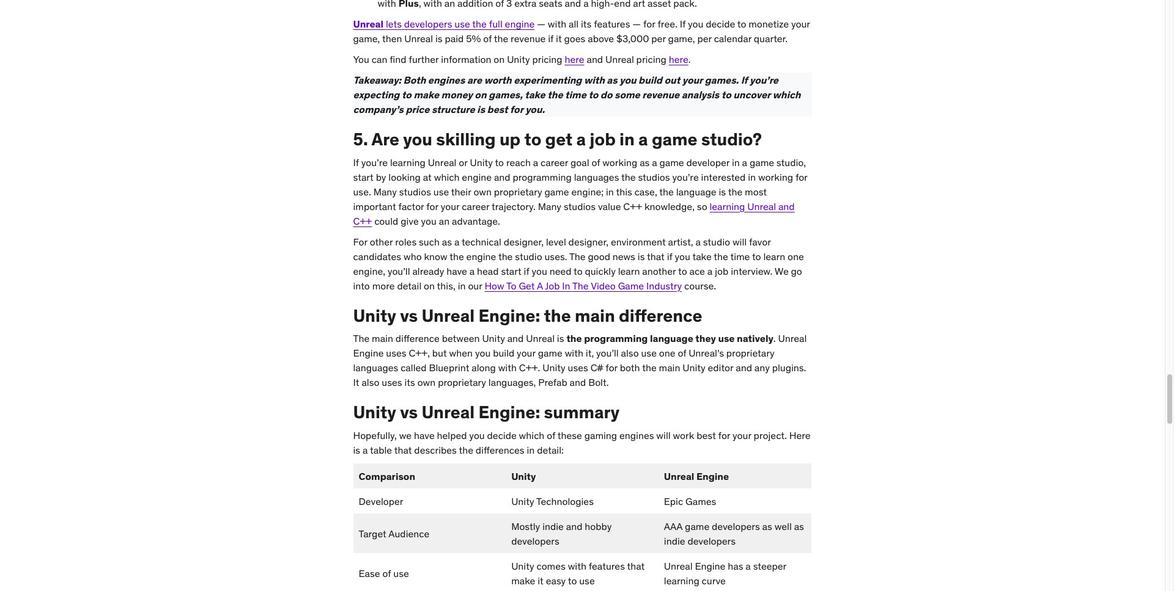 Task type: describe. For each thing, give the bounding box(es) containing it.
uses.
[[545, 250, 567, 263]]

this
[[616, 186, 632, 198]]

unity up worth
[[507, 53, 530, 65]]

1 vertical spatial difference
[[395, 333, 440, 345]]

editor
[[708, 362, 733, 374]]

1 horizontal spatial working
[[758, 171, 793, 183]]

game left developer
[[660, 156, 684, 169]]

decide inside unity vs unreal engine: summary hopefully, we have helped you decide which of these gaming engines will work best for your project. here is a table that describes the differences in detail:
[[487, 430, 517, 442]]

if inside — with all its features — for free. if you decide to monetize your game, then unreal is paid 5% of the revenue if it goes above $3,000 per game, per calendar quarter.
[[548, 32, 553, 45]]

2 vertical spatial uses
[[382, 377, 402, 389]]

1 pricing from the left
[[532, 53, 562, 65]]

you'll inside . unreal engine uses c++, but when you build your game with it, you'll also use one of unreal's proprietary languages called blueprint along with c++. unity uses c# for both the main unity editor and any plugins. it also uses its own proprietary languages, prefab and bolt.
[[596, 347, 619, 360]]

roles
[[395, 236, 417, 248]]

a up interested
[[742, 156, 747, 169]]

environment
[[611, 236, 666, 248]]

in down some
[[619, 128, 635, 150]]

candidates
[[353, 250, 401, 263]]

which inside unity vs unreal engine: summary hopefully, we have helped you decide which of these gaming engines will work best for your project. here is a table that describes the differences in detail:
[[519, 430, 544, 442]]

1 game, from the left
[[353, 32, 380, 45]]

use inside . unreal engine uses c++, but when you build your game with it, you'll also use one of unreal's proprietary languages called blueprint along with c++. unity uses c# for both the main unity editor and any plugins. it also uses its own proprietary languages, prefab and bolt.
[[641, 347, 657, 360]]

and inside 'learning unreal and c++'
[[778, 200, 795, 213]]

the up prefab
[[566, 333, 582, 345]]

2 vertical spatial you're
[[672, 171, 699, 183]]

full
[[489, 18, 502, 30]]

to inside if you're learning unreal or unity to reach a career goal of working as a game developer in a game studio, start by looking at which engine and programming languages the studios you're interested in working for use. many studios use their own proprietary game engine; in this case, the language is the most important factor for your career trajectory. many studios value c++ knowledge, so
[[495, 156, 504, 169]]

paid
[[445, 32, 464, 45]]

interested
[[701, 171, 746, 183]]

a
[[537, 280, 543, 292]]

proprietary for unreal
[[438, 377, 486, 389]]

epic
[[664, 496, 683, 508]]

vs for unity vs unreal engine: summary hopefully, we have helped you decide which of these gaming engines will work best for your project. here is a table that describes the differences in detail:
[[400, 402, 418, 424]]

engines inside takeaway: both engines are worth experimenting with as you build out your games. if you're expecting to make money on games, take the time to do some revenue analysis to uncover which company's price structure is best for you.
[[428, 74, 465, 86]]

and down above
[[587, 53, 603, 65]]

skilling
[[436, 128, 496, 150]]

as left well
[[762, 521, 772, 533]]

detail:
[[537, 444, 564, 457]]

games
[[685, 496, 716, 508]]

with left it,
[[565, 347, 583, 360]]

goes
[[564, 32, 585, 45]]

quarter.
[[754, 32, 788, 45]]

your inside unity vs unreal engine: summary hopefully, we have helped you decide which of these gaming engines will work best for your project. here is a table that describes the differences in detail:
[[733, 430, 751, 442]]

if inside — with all its features — for free. if you decide to monetize your game, then unreal is paid 5% of the revenue if it goes above $3,000 per game, per calendar quarter.
[[680, 18, 686, 30]]

programming inside if you're learning unreal or unity to reach a career goal of working as a game developer in a game studio, start by looking at which engine and programming languages the studios you're interested in working for use. many studios use their own proprietary game engine; in this case, the language is the most important factor for your career trajectory. many studios value c++ knowledge, so
[[513, 171, 572, 183]]

job
[[545, 280, 560, 292]]

your inside — with all its features — for free. if you decide to monetize your game, then unreal is paid 5% of the revenue if it goes above $3,000 per game, per calendar quarter.
[[791, 18, 810, 30]]

on inside for other roles such as a technical designer, level designer, environment artist, a studio will favor candidates who know the engine the studio uses. the good news is that if you take the time to learn one engine, you'll already have a head start if you need to quickly learn another to ace a job interview. we go into more detail on this, in our
[[424, 280, 435, 292]]

you can find further information on unity pricing here and unreal pricing here .
[[353, 53, 691, 65]]

level
[[546, 236, 566, 248]]

so
[[697, 200, 707, 213]]

for up could give you an advantage.
[[426, 200, 438, 213]]

use right they
[[718, 333, 735, 345]]

a left technical
[[454, 236, 459, 248]]

as inside for other roles such as a technical designer, level designer, environment artist, a studio will favor candidates who know the engine the studio uses. the good news is that if you take the time to learn one engine, you'll already have a head start if you need to quickly learn another to ace a job interview. we go into more detail on this, in our
[[442, 236, 452, 248]]

for down studio,
[[795, 171, 807, 183]]

by
[[376, 171, 386, 183]]

you inside — with all its features — for free. if you decide to monetize your game, then unreal is paid 5% of the revenue if it goes above $3,000 per game, per calendar quarter.
[[688, 18, 703, 30]]

0 vertical spatial main
[[575, 305, 615, 327]]

0 horizontal spatial working
[[602, 156, 637, 169]]

engine inside if you're learning unreal or unity to reach a career goal of working as a game developer in a game studio, start by looking at which engine and programming languages the studios you're interested in working for use. many studios use their own proprietary game engine; in this case, the language is the most important factor for your career trajectory. many studios value c++ knowledge, so
[[462, 171, 492, 183]]

best inside takeaway: both engines are worth experimenting with as you build out your games. if you're expecting to make money on games, take the time to do some revenue analysis to uncover which company's price structure is best for you.
[[487, 103, 508, 116]]

0 horizontal spatial studio
[[515, 250, 542, 263]]

unreal down $3,000
[[605, 53, 634, 65]]

describes
[[414, 444, 457, 457]]

2 horizontal spatial proprietary
[[726, 347, 775, 360]]

of inside . unreal engine uses c++, but when you build your game with it, you'll also use one of unreal's proprietary languages called blueprint along with c++. unity uses c# for both the main unity editor and any plugins. it also uses its own proprietary languages, prefab and bolt.
[[678, 347, 686, 360]]

use inside unity comes with features that make it easy to use
[[579, 575, 595, 588]]

to inside unity comes with features that make it easy to use
[[568, 575, 577, 588]]

studio?
[[701, 128, 762, 150]]

who
[[404, 250, 422, 263]]

0 vertical spatial job
[[590, 128, 616, 150]]

of inside — with all its features — for free. if you decide to monetize your game, then unreal is paid 5% of the revenue if it goes above $3,000 per game, per calendar quarter.
[[483, 32, 492, 45]]

target
[[359, 528, 386, 540]]

0 horizontal spatial if
[[524, 265, 529, 277]]

the inside takeaway: both engines are worth experimenting with as you build out your games. if you're expecting to make money on games, take the time to do some revenue analysis to uncover which company's price structure is best for you.
[[547, 89, 563, 101]]

engine inside . unreal engine uses c++, but when you build your game with it, you'll also use one of unreal's proprietary languages called blueprint along with c++. unity uses c# for both the main unity editor and any plugins. it also uses its own proprietary languages, prefab and bolt.
[[353, 347, 384, 360]]

go
[[791, 265, 802, 277]]

learning inside unreal engine has a steeper learning curve
[[664, 575, 699, 588]]

curve
[[702, 575, 726, 588]]

indie inside aaa game developers as well as indie developers
[[664, 536, 685, 548]]

learning inside if you're learning unreal or unity to reach a career goal of working as a game developer in a game studio, start by looking at which engine and programming languages the studios you're interested in working for use. many studios use their own proprietary game engine; in this case, the language is the most important factor for your career trajectory. many studios value c++ knowledge, so
[[390, 156, 425, 169]]

you down price
[[403, 128, 432, 150]]

1 vertical spatial many
[[538, 200, 561, 213]]

learning unreal and c++
[[353, 200, 795, 227]]

. inside . unreal engine uses c++, but when you build your game with it, you'll also use one of unreal's proprietary languages called blueprint along with c++. unity uses c# for both the main unity editor and any plugins. it also uses its own proprietary languages, prefab and bolt.
[[773, 333, 776, 345]]

get
[[545, 128, 572, 150]]

engine,
[[353, 265, 385, 277]]

such
[[419, 236, 440, 248]]

0 horizontal spatial .
[[688, 53, 691, 65]]

languages inside . unreal engine uses c++, but when you build your game with it, you'll also use one of unreal's proprietary languages called blueprint along with c++. unity uses c# for both the main unity editor and any plugins. it also uses its own proprietary languages, prefab and bolt.
[[353, 362, 398, 374]]

unity down 'unreal's'
[[683, 362, 705, 374]]

0 vertical spatial also
[[621, 347, 639, 360]]

2 here link from the left
[[669, 53, 688, 65]]

you.
[[525, 103, 545, 116]]

with up languages,
[[498, 362, 517, 374]]

its inside — with all its features — for free. if you decide to monetize your game, then unreal is paid 5% of the revenue if it goes above $3,000 per game, per calendar quarter.
[[581, 18, 592, 30]]

a right artist,
[[695, 236, 701, 248]]

find
[[390, 53, 406, 65]]

the right the know
[[450, 250, 464, 263]]

if you're learning unreal or unity to reach a career goal of working as a game developer in a game studio, start by looking at which engine and programming languages the studios you're interested in working for use. many studios use their own proprietary game engine; in this case, the language is the most important factor for your career trajectory. many studios value c++ knowledge, so
[[353, 156, 807, 213]]

out
[[664, 74, 680, 86]]

experimenting
[[514, 74, 582, 86]]

to right up
[[524, 128, 541, 150]]

0 horizontal spatial you're
[[361, 156, 388, 169]]

1 horizontal spatial career
[[541, 156, 568, 169]]

proprietary for you're
[[494, 186, 542, 198]]

will inside unity vs unreal engine: summary hopefully, we have helped you decide which of these gaming engines will work best for your project. here is a table that describes the differences in detail:
[[656, 430, 671, 442]]

do
[[600, 89, 612, 101]]

is inside for other roles such as a technical designer, level designer, environment artist, a studio will favor candidates who know the engine the studio uses. the good news is that if you take the time to learn one engine, you'll already have a head start if you need to quickly learn another to ace a job interview. we go into more detail on this, in our
[[638, 250, 645, 263]]

in left this
[[606, 186, 614, 198]]

engines inside unity vs unreal engine: summary hopefully, we have helped you decide which of these gaming engines will work best for your project. here is a table that describes the differences in detail:
[[619, 430, 654, 442]]

0 horizontal spatial also
[[362, 377, 379, 389]]

unity comes with features that make it easy to use
[[511, 561, 645, 588]]

1 horizontal spatial learn
[[763, 250, 785, 263]]

an
[[439, 215, 450, 227]]

it
[[353, 377, 359, 389]]

value
[[598, 200, 621, 213]]

a right ace
[[707, 265, 713, 277]]

project.
[[754, 430, 787, 442]]

c++ inside if you're learning unreal or unity to reach a career goal of working as a game developer in a game studio, start by looking at which engine and programming languages the studios you're interested in working for use. many studios use their own proprietary game engine; in this case, the language is the most important factor for your career trajectory. many studios value c++ knowledge, so
[[623, 200, 642, 213]]

1 vertical spatial language
[[650, 333, 693, 345]]

to down 'both' on the top left of page
[[402, 89, 411, 101]]

the up this
[[621, 171, 636, 183]]

could give you an advantage.
[[372, 215, 502, 227]]

factor
[[398, 200, 424, 213]]

1 vertical spatial studios
[[399, 186, 431, 198]]

1 vertical spatial programming
[[584, 333, 648, 345]]

is inside unity vs unreal engine: summary hopefully, we have helped you decide which of these gaming engines will work best for your project. here is a table that describes the differences in detail:
[[353, 444, 360, 457]]

to left 'do'
[[588, 89, 598, 101]]

of right ease
[[382, 568, 391, 580]]

unreal inside unreal engine has a steeper learning curve
[[664, 561, 693, 573]]

2 game, from the left
[[668, 32, 695, 45]]

use right ease
[[393, 568, 409, 580]]

technologies
[[536, 496, 594, 508]]

game left studio,
[[750, 156, 774, 169]]

unreal inside . unreal engine uses c++, but when you build your game with it, you'll also use one of unreal's proprietary languages called blueprint along with c++. unity uses c# for both the main unity editor and any plugins. it also uses its own proprietary languages, prefab and bolt.
[[778, 333, 807, 345]]

unreal's
[[689, 347, 724, 360]]

the up course.
[[714, 250, 728, 263]]

favor
[[749, 236, 771, 248]]

2 pricing from the left
[[636, 53, 666, 65]]

the inside for other roles such as a technical designer, level designer, environment artist, a studio will favor candidates who know the engine the studio uses. the good news is that if you take the time to learn one engine, you'll already have a head start if you need to quickly learn another to ace a job interview. we go into more detail on this, in our
[[569, 250, 586, 263]]

you're inside takeaway: both engines are worth experimenting with as you build out your games. if you're expecting to make money on games, take the time to do some revenue analysis to uncover which company's price structure is best for you.
[[750, 74, 778, 86]]

summary
[[544, 402, 620, 424]]

0 vertical spatial difference
[[619, 305, 702, 327]]

for inside takeaway: both engines are worth experimenting with as you build out your games. if you're expecting to make money on games, take the time to do some revenue analysis to uncover which company's price structure is best for you.
[[510, 103, 523, 116]]

steeper
[[753, 561, 787, 573]]

blueprint
[[429, 362, 469, 374]]

to up how to get a job in the video game industry link at the top of the page
[[574, 265, 583, 277]]

1 vertical spatial learn
[[618, 265, 640, 277]]

ease
[[359, 568, 380, 580]]

ease of use
[[359, 568, 409, 580]]

game up developer
[[652, 128, 697, 150]]

use inside if you're learning unreal or unity to reach a career goal of working as a game developer in a game studio, start by looking at which engine and programming languages the studios you're interested in working for use. many studios use their own proprietary game engine; in this case, the language is the most important factor for your career trajectory. many studios value c++ knowledge, so
[[433, 186, 449, 198]]

and left 'any'
[[736, 362, 752, 374]]

to left ace
[[678, 265, 687, 277]]

advantage.
[[452, 215, 500, 227]]

a right reach
[[533, 156, 538, 169]]

course.
[[684, 280, 716, 292]]

engine: for the
[[478, 305, 540, 327]]

a right get
[[576, 128, 586, 150]]

plugins.
[[772, 362, 806, 374]]

you
[[353, 53, 369, 65]]

all
[[569, 18, 579, 30]]

a up case,
[[652, 156, 657, 169]]

knowledge,
[[644, 200, 695, 213]]

video
[[591, 280, 616, 292]]

game inside . unreal engine uses c++, but when you build your game with it, you'll also use one of unreal's proprietary languages called blueprint along with c++. unity uses c# for both the main unity editor and any plugins. it also uses its own proprietary languages, prefab and bolt.
[[538, 347, 562, 360]]

the up knowledge,
[[659, 186, 674, 198]]

in inside for other roles such as a technical designer, level designer, environment artist, a studio will favor candidates who know the engine the studio uses. the good news is that if you take the time to learn one engine, you'll already have a head start if you need to quickly learn another to ace a job interview. we go into more detail on this, in our
[[458, 280, 466, 292]]

unity up the mostly
[[511, 496, 534, 508]]

unity up along
[[482, 333, 505, 345]]

goal
[[571, 156, 589, 169]]

—
[[632, 18, 641, 30]]

2 designer, from the left
[[568, 236, 608, 248]]

one inside for other roles such as a technical designer, level designer, environment artist, a studio will favor candidates who know the engine the studio uses. the good news is that if you take the time to learn one engine, you'll already have a head start if you need to quickly learn another to ace a job interview. we go into more detail on this, in our
[[788, 250, 804, 263]]

$3,000
[[616, 32, 649, 45]]

news
[[613, 250, 635, 263]]

the main difference between unity and unreal is the programming language they use natively
[[353, 333, 773, 345]]

hobby
[[585, 521, 612, 533]]

above
[[588, 32, 614, 45]]

on inside takeaway: both engines are worth experimenting with as you build out your games. if you're expecting to make money on games, take the time to do some revenue analysis to uncover which company's price structure is best for you.
[[475, 89, 486, 101]]

to inside — with all its features — for free. if you decide to monetize your game, then unreal is paid 5% of the revenue if it goes above $3,000 per game, per calendar quarter.
[[737, 18, 746, 30]]

make inside takeaway: both engines are worth experimenting with as you build out your games. if you're expecting to make money on games, take the time to do some revenue analysis to uncover which company's price structure is best for you.
[[414, 89, 439, 101]]

good
[[588, 250, 610, 263]]

time inside takeaway: both engines are worth experimenting with as you build out your games. if you're expecting to make money on games, take the time to do some revenue analysis to uncover which company's price structure is best for you.
[[565, 89, 586, 101]]

is inside takeaway: both engines are worth experimenting with as you build out your games. if you're expecting to make money on games, take the time to do some revenue analysis to uncover which company's price structure is best for you.
[[477, 103, 485, 116]]

1 horizontal spatial studios
[[564, 200, 596, 213]]

lets
[[386, 18, 402, 30]]

for
[[353, 236, 367, 248]]

the up head
[[498, 250, 513, 263]]

when
[[449, 347, 473, 360]]

0 vertical spatial studio
[[703, 236, 730, 248]]

for other roles such as a technical designer, level designer, environment artist, a studio will favor candidates who know the engine the studio uses. the good news is that if you take the time to learn one engine, you'll already have a head start if you need to quickly learn another to ace a job interview. we go into more detail on this, in our
[[353, 236, 804, 292]]

main inside . unreal engine uses c++, but when you build your game with it, you'll also use one of unreal's proprietary languages called blueprint along with c++. unity uses c# for both the main unity editor and any plugins. it also uses its own proprietary languages, prefab and bolt.
[[659, 362, 680, 374]]

your inside . unreal engine uses c++, but when you build your game with it, you'll also use one of unreal's proprietary languages called blueprint along with c++. unity uses c# for both the main unity editor and any plugins. it also uses its own proprietary languages, prefab and bolt.
[[517, 347, 536, 360]]

the up the main difference between unity and unreal is the programming language they use natively
[[544, 305, 571, 327]]

bolt.
[[588, 377, 609, 389]]

indie inside mostly indie and hobby developers
[[542, 521, 564, 533]]

these
[[557, 430, 582, 442]]

2 vertical spatial the
[[353, 333, 369, 345]]

is inside — with all its features — for free. if you decide to monetize your game, then unreal is paid 5% of the revenue if it goes above $3,000 per game, per calendar quarter.
[[435, 32, 442, 45]]

is down unity vs unreal engine: the main difference
[[557, 333, 564, 345]]

the up the "5%" on the left top of the page
[[472, 18, 487, 30]]

. unreal engine uses c++, but when you build your game with it, you'll also use one of unreal's proprietary languages called blueprint along with c++. unity uses c# for both the main unity editor and any plugins. it also uses its own proprietary languages, prefab and bolt.
[[353, 333, 807, 389]]

know
[[424, 250, 447, 263]]

in inside unity vs unreal engine: summary hopefully, we have helped you decide which of these gaming engines will work best for your project. here is a table that describes the differences in detail:
[[527, 444, 535, 457]]

are
[[467, 74, 482, 86]]

unreal up between
[[422, 305, 475, 327]]

worth
[[484, 74, 512, 86]]

price
[[406, 103, 429, 116]]

unity down differences
[[511, 471, 536, 483]]

1 vertical spatial career
[[462, 200, 489, 213]]

a down some
[[638, 128, 648, 150]]

the inside . unreal engine uses c++, but when you build your game with it, you'll also use one of unreal's proprietary languages called blueprint along with c++. unity uses c# for both the main unity editor and any plugins. it also uses its own proprietary languages, prefab and bolt.
[[642, 362, 657, 374]]

developer
[[359, 496, 403, 508]]

to down favor
[[752, 250, 761, 263]]

unity up prefab
[[543, 362, 565, 374]]

how
[[485, 280, 504, 292]]

well
[[775, 521, 792, 533]]

gaming
[[584, 430, 617, 442]]

and down unity vs unreal engine: the main difference
[[507, 333, 524, 345]]

to down games.
[[721, 89, 731, 101]]

for inside — with all its features — for free. if you decide to monetize your game, then unreal is paid 5% of the revenue if it goes above $3,000 per game, per calendar quarter.
[[643, 18, 655, 30]]

build inside . unreal engine uses c++, but when you build your game with it, you'll also use one of unreal's proprietary languages called blueprint along with c++. unity uses c# for both the main unity editor and any plugins. it also uses its own proprietary languages, prefab and bolt.
[[493, 347, 514, 360]]

detail
[[397, 280, 421, 292]]

your inside if you're learning unreal or unity to reach a career goal of working as a game developer in a game studio, start by looking at which engine and programming languages the studios you're interested in working for use. many studios use their own proprietary game engine; in this case, the language is the most important factor for your career trajectory. many studios value c++ knowledge, so
[[441, 200, 460, 213]]

unity vs unreal engine: the main difference
[[353, 305, 702, 327]]

differences
[[476, 444, 524, 457]]

c++.
[[519, 362, 540, 374]]

have inside for other roles such as a technical designer, level designer, environment artist, a studio will favor candidates who know the engine the studio uses. the good news is that if you take the time to learn one engine, you'll already have a head start if you need to quickly learn another to ace a job interview. we go into more detail on this, in our
[[447, 265, 467, 277]]

as right well
[[794, 521, 804, 533]]

unreal down unity vs unreal engine: the main difference
[[526, 333, 555, 345]]

take inside for other roles such as a technical designer, level designer, environment artist, a studio will favor candidates who know the engine the studio uses. the good news is that if you take the time to learn one engine, you'll already have a head start if you need to quickly learn another to ace a job interview. we go into more detail on this, in our
[[692, 250, 712, 263]]



Task type: vqa. For each thing, say whether or not it's contained in the screenshot.
the Get More Followers Online: The 12 Simple Secrets to Online Success link on the right top of page
no



Task type: locate. For each thing, give the bounding box(es) containing it.
1 vertical spatial one
[[659, 347, 675, 360]]

a inside unreal engine has a steeper learning curve
[[746, 561, 751, 573]]

in up interested
[[732, 156, 740, 169]]

decide inside — with all its features — for free. if you decide to monetize your game, then unreal is paid 5% of the revenue if it goes above $3,000 per game, per calendar quarter.
[[706, 18, 735, 30]]

start
[[353, 171, 374, 183], [501, 265, 521, 277]]

unreal up epic
[[664, 471, 694, 483]]

0 horizontal spatial main
[[372, 333, 393, 345]]

uses
[[386, 347, 406, 360], [568, 362, 588, 374], [382, 377, 402, 389]]

you down artist,
[[675, 250, 690, 263]]

unreal up 'plugins.'
[[778, 333, 807, 345]]

0 vertical spatial will
[[732, 236, 747, 248]]

revenue inside — with all its features — for free. if you decide to monetize your game, then unreal is paid 5% of the revenue if it goes above $3,000 per game, per calendar quarter.
[[511, 32, 546, 45]]

1 here link from the left
[[565, 53, 584, 65]]

c++ inside 'learning unreal and c++'
[[353, 215, 372, 227]]

features
[[594, 18, 630, 30], [589, 561, 625, 573]]

which right uncover
[[773, 89, 801, 101]]

build inside takeaway: both engines are worth experimenting with as you build out your games. if you're expecting to make money on games, take the time to do some revenue analysis to uncover which company's price structure is best for you.
[[638, 74, 662, 86]]

your inside takeaway: both engines are worth experimenting with as you build out your games. if you're expecting to make money on games, take the time to do some revenue analysis to uncover which company's price structure is best for you.
[[682, 74, 703, 86]]

0 horizontal spatial you'll
[[388, 265, 410, 277]]

the
[[472, 18, 487, 30], [494, 32, 508, 45], [547, 89, 563, 101], [621, 171, 636, 183], [659, 186, 674, 198], [728, 186, 742, 198], [450, 250, 464, 263], [498, 250, 513, 263], [714, 250, 728, 263], [544, 305, 571, 327], [566, 333, 582, 345], [642, 362, 657, 374], [459, 444, 473, 457]]

2 vertical spatial studios
[[564, 200, 596, 213]]

of right goal at the top
[[592, 156, 600, 169]]

engine inside unreal engine has a steeper learning curve
[[695, 561, 725, 573]]

unreal up helped
[[422, 402, 475, 424]]

0 horizontal spatial decide
[[487, 430, 517, 442]]

it
[[556, 32, 562, 45], [538, 575, 543, 588]]

1 vertical spatial engines
[[619, 430, 654, 442]]

0 horizontal spatial one
[[659, 347, 675, 360]]

job right get
[[590, 128, 616, 150]]

technical
[[462, 236, 501, 248]]

1 vertical spatial start
[[501, 265, 521, 277]]

0 vertical spatial on
[[494, 53, 505, 65]]

that inside unity vs unreal engine: summary hopefully, we have helped you decide which of these gaming engines will work best for your project. here is a table that describes the differences in detail:
[[394, 444, 412, 457]]

1 engine: from the top
[[478, 305, 540, 327]]

0 vertical spatial revenue
[[511, 32, 546, 45]]

learn up game
[[618, 265, 640, 277]]

need
[[550, 265, 571, 277]]

0 horizontal spatial here link
[[565, 53, 584, 65]]

own inside . unreal engine uses c++, but when you build your game with it, you'll also use one of unreal's proprietary languages called blueprint along with c++. unity uses c# for both the main unity editor and any plugins. it also uses its own proprietary languages, prefab and bolt.
[[417, 377, 436, 389]]

main down more
[[372, 333, 393, 345]]

1 vertical spatial languages
[[353, 362, 398, 374]]

— with all its features — for free. if you decide to monetize your game, then unreal is paid 5% of the revenue if it goes above $3,000 per game, per calendar quarter.
[[353, 18, 810, 45]]

1 vertical spatial have
[[414, 430, 435, 442]]

2 vertical spatial proprietary
[[438, 377, 486, 389]]

best down games,
[[487, 103, 508, 116]]

called
[[401, 362, 427, 374]]

per
[[651, 32, 666, 45], [697, 32, 712, 45]]

2 horizontal spatial on
[[494, 53, 505, 65]]

game down the main difference between unity and unreal is the programming language they use natively
[[538, 347, 562, 360]]

engine up games
[[696, 471, 729, 483]]

0 vertical spatial you're
[[750, 74, 778, 86]]

2 engine: from the top
[[478, 402, 540, 424]]

vs for unity vs unreal engine: the main difference
[[400, 305, 418, 327]]

0 horizontal spatial will
[[656, 430, 671, 442]]

programming
[[513, 171, 572, 183], [584, 333, 648, 345]]

1 vertical spatial vs
[[400, 402, 418, 424]]

career up advantage.
[[462, 200, 489, 213]]

1 vertical spatial on
[[475, 89, 486, 101]]

looking
[[389, 171, 421, 183]]

games.
[[705, 74, 739, 86]]

best
[[487, 103, 508, 116], [697, 430, 716, 442]]

0 vertical spatial decide
[[706, 18, 735, 30]]

1 vertical spatial its
[[404, 377, 415, 389]]

learning inside 'learning unreal and c++'
[[710, 200, 745, 213]]

another
[[642, 265, 676, 277]]

target audience
[[359, 528, 429, 540]]

1 horizontal spatial revenue
[[642, 89, 679, 101]]

studio up ace
[[703, 236, 730, 248]]

proprietary down blueprint
[[438, 377, 486, 389]]

have up this,
[[447, 265, 467, 277]]

for right c#
[[606, 362, 618, 374]]

most
[[745, 186, 767, 198]]

0 horizontal spatial which
[[434, 171, 460, 183]]

with inside takeaway: both engines are worth experimenting with as you build out your games. if you're expecting to make money on games, take the time to do some revenue analysis to uncover which company's price structure is best for you.
[[584, 74, 605, 86]]

1 vertical spatial build
[[493, 347, 514, 360]]

pricing
[[532, 53, 562, 65], [636, 53, 666, 65]]

of
[[483, 32, 492, 45], [592, 156, 600, 169], [678, 347, 686, 360], [547, 430, 555, 442], [382, 568, 391, 580]]

developers inside mostly indie and hobby developers
[[511, 536, 559, 548]]

1 vs from the top
[[400, 305, 418, 327]]

it inside unity comes with features that make it easy to use
[[538, 575, 543, 588]]

the down experimenting
[[547, 89, 563, 101]]

easy
[[546, 575, 566, 588]]

time left 'do'
[[565, 89, 586, 101]]

natively
[[737, 333, 773, 345]]

2 horizontal spatial that
[[647, 250, 665, 263]]

with inside unity comes with features that make it easy to use
[[568, 561, 586, 573]]

1 vertical spatial time
[[730, 250, 750, 263]]

at
[[423, 171, 432, 183]]

language inside if you're learning unreal or unity to reach a career goal of working as a game developer in a game studio, start by looking at which engine and programming languages the studios you're interested in working for use. many studios use their own proprietary game engine; in this case, the language is the most important factor for your career trajectory. many studios value c++ knowledge, so
[[676, 186, 716, 198]]

engine for unity
[[696, 471, 729, 483]]

you'll up detail at the left of the page
[[388, 265, 410, 277]]

0 horizontal spatial difference
[[395, 333, 440, 345]]

can
[[372, 53, 387, 65]]

2 horizontal spatial if
[[667, 250, 672, 263]]

unity inside unity vs unreal engine: summary hopefully, we have helped you decide which of these gaming engines will work best for your project. here is a table that describes the differences in detail:
[[353, 402, 396, 424]]

engine: for summary
[[478, 402, 540, 424]]

learn up we
[[763, 250, 785, 263]]

0 vertical spatial engine:
[[478, 305, 540, 327]]

1 horizontal spatial which
[[519, 430, 544, 442]]

that inside for other roles such as a technical designer, level designer, environment artist, a studio will favor candidates who know the engine the studio uses. the good news is that if you take the time to learn one engine, you'll already have a head start if you need to quickly learn another to ace a job interview. we go into more detail on this, in our
[[647, 250, 665, 263]]

0 vertical spatial you'll
[[388, 265, 410, 277]]

a inside unity vs unreal engine: summary hopefully, we have helped you decide which of these gaming engines will work best for your project. here is a table that describes the differences in detail:
[[363, 444, 368, 457]]

here down goes
[[565, 53, 584, 65]]

aaa
[[664, 521, 683, 533]]

vs down detail at the left of the page
[[400, 305, 418, 327]]

c++
[[623, 200, 642, 213], [353, 215, 372, 227]]

features inside unity comes with features that make it easy to use
[[589, 561, 625, 573]]

2 vertical spatial if
[[524, 265, 529, 277]]

unreal up further
[[404, 32, 433, 45]]

1 vertical spatial you're
[[361, 156, 388, 169]]

game up 'learning unreal and c++'
[[545, 186, 569, 198]]

the down helped
[[459, 444, 473, 457]]

one up the go
[[788, 250, 804, 263]]

you inside takeaway: both engines are worth experimenting with as you build out your games. if you're expecting to make money on games, take the time to do some revenue analysis to uncover which company's price structure is best for you.
[[620, 74, 636, 86]]

learning right 'so'
[[710, 200, 745, 213]]

if inside if you're learning unreal or unity to reach a career goal of working as a game developer in a game studio, start by looking at which engine and programming languages the studios you're interested in working for use. many studios use their own proprietary game engine; in this case, the language is the most important factor for your career trajectory. many studios value c++ knowledge, so
[[353, 156, 359, 169]]

2 vs from the top
[[400, 402, 418, 424]]

start inside if you're learning unreal or unity to reach a career goal of working as a game developer in a game studio, start by looking at which engine and programming languages the studios you're interested in working for use. many studios use their own proprietary game engine; in this case, the language is the most important factor for your career trajectory. many studios value c++ knowledge, so
[[353, 171, 374, 183]]

0 horizontal spatial career
[[462, 200, 489, 213]]

as
[[607, 74, 617, 86], [640, 156, 650, 169], [442, 236, 452, 248], [762, 521, 772, 533], [794, 521, 804, 533]]

2 per from the left
[[697, 32, 712, 45]]

the right in in the top of the page
[[572, 280, 589, 292]]

if up get
[[524, 265, 529, 277]]

of inside if you're learning unreal or unity to reach a career goal of working as a game developer in a game studio, start by looking at which engine and programming languages the studios you're interested in working for use. many studios use their own proprietary game engine; in this case, the language is the most important factor for your career trajectory. many studios value c++ knowledge, so
[[592, 156, 600, 169]]

0 vertical spatial indie
[[542, 521, 564, 533]]

engine down 'or'
[[462, 171, 492, 183]]

quickly
[[585, 265, 616, 277]]

artist,
[[668, 236, 693, 248]]

but
[[432, 347, 447, 360]]

0 horizontal spatial start
[[353, 171, 374, 183]]

give
[[401, 215, 419, 227]]

proprietary down natively
[[726, 347, 775, 360]]

own for their
[[474, 186, 492, 198]]

2 horizontal spatial main
[[659, 362, 680, 374]]

0 vertical spatial the
[[569, 250, 586, 263]]

indie down the aaa
[[664, 536, 685, 548]]

0 vertical spatial studios
[[638, 171, 670, 183]]

own down the called
[[417, 377, 436, 389]]

2 horizontal spatial learning
[[710, 200, 745, 213]]

use left 'unreal's'
[[641, 347, 657, 360]]

. up 'plugins.'
[[773, 333, 776, 345]]

time inside for other roles such as a technical designer, level designer, environment artist, a studio will favor candidates who know the engine the studio uses. the good news is that if you take the time to learn one engine, you'll already have a head start if you need to quickly learn another to ace a job interview. we go into more detail on this, in our
[[730, 250, 750, 263]]

take inside takeaway: both engines are worth experimenting with as you build out your games. if you're expecting to make money on games, take the time to do some revenue analysis to uncover which company's price structure is best for you.
[[525, 89, 545, 101]]

0 horizontal spatial indie
[[542, 521, 564, 533]]

language
[[676, 186, 716, 198], [650, 333, 693, 345]]

job inside for other roles such as a technical designer, level designer, environment artist, a studio will favor candidates who know the engine the studio uses. the good news is that if you take the time to learn one engine, you'll already have a head start if you need to quickly learn another to ace a job interview. we go into more detail on this, in our
[[715, 265, 728, 277]]

use up paid
[[455, 18, 470, 30]]

1 vertical spatial decide
[[487, 430, 517, 442]]

as inside if you're learning unreal or unity to reach a career goal of working as a game developer in a game studio, start by looking at which engine and programming languages the studios you're interested in working for use. many studios use their own proprietary game engine; in this case, the language is the most important factor for your career trajectory. many studios value c++ knowledge, so
[[640, 156, 650, 169]]

decide up differences
[[487, 430, 517, 442]]

is inside if you're learning unreal or unity to reach a career goal of working as a game developer in a game studio, start by looking at which engine and programming languages the studios you're interested in working for use. many studios use their own proprietary game engine; in this case, the language is the most important factor for your career trajectory. many studios value c++ knowledge, so
[[719, 186, 726, 198]]

c++,
[[409, 347, 430, 360]]

uses up the called
[[386, 347, 406, 360]]

1 vertical spatial engine:
[[478, 402, 540, 424]]

of left 'unreal's'
[[678, 347, 686, 360]]

you left an
[[421, 215, 437, 227]]

1 horizontal spatial pricing
[[636, 53, 666, 65]]

the inside unity vs unreal engine: summary hopefully, we have helped you decide which of these gaming engines will work best for your project. here is a table that describes the differences in detail:
[[459, 444, 473, 457]]

for inside unity vs unreal engine: summary hopefully, we have helped you decide which of these gaming engines will work best for your project. here is a table that describes the differences in detail:
[[718, 430, 730, 442]]

and inside if you're learning unreal or unity to reach a career goal of working as a game developer in a game studio, start by looking at which engine and programming languages the studios you're interested in working for use. many studios use their own proprietary game engine; in this case, the language is the most important factor for your career trajectory. many studios value c++ knowledge, so
[[494, 171, 510, 183]]

0 vertical spatial languages
[[574, 171, 619, 183]]

in left "detail:"
[[527, 444, 535, 457]]

have inside unity vs unreal engine: summary hopefully, we have helped you decide which of these gaming engines will work best for your project. here is a table that describes the differences in detail:
[[414, 430, 435, 442]]

one inside . unreal engine uses c++, but when you build your game with it, you'll also use one of unreal's proprietary languages called blueprint along with c++. unity uses c# for both the main unity editor and any plugins. it also uses its own proprietary languages, prefab and bolt.
[[659, 347, 675, 360]]

the down interested
[[728, 186, 742, 198]]

your right monetize
[[791, 18, 810, 30]]

engine;
[[571, 186, 604, 198]]

game inside aaa game developers as well as indie developers
[[685, 521, 709, 533]]

0 vertical spatial uses
[[386, 347, 406, 360]]

1 horizontal spatial many
[[538, 200, 561, 213]]

1 horizontal spatial start
[[501, 265, 521, 277]]

languages up it
[[353, 362, 398, 374]]

own for its
[[417, 377, 436, 389]]

both
[[403, 74, 426, 86]]

which
[[773, 89, 801, 101], [434, 171, 460, 183], [519, 430, 544, 442]]

0 vertical spatial career
[[541, 156, 568, 169]]

to left reach
[[495, 156, 504, 169]]

learn
[[763, 250, 785, 263], [618, 265, 640, 277]]

1 per from the left
[[651, 32, 666, 45]]

5. are you skilling up to get a job in a game studio?
[[353, 128, 762, 150]]

0 horizontal spatial revenue
[[511, 32, 546, 45]]

features for —
[[594, 18, 630, 30]]

that
[[647, 250, 665, 263], [394, 444, 412, 457], [627, 561, 645, 573]]

a
[[576, 128, 586, 150], [638, 128, 648, 150], [533, 156, 538, 169], [652, 156, 657, 169], [742, 156, 747, 169], [454, 236, 459, 248], [695, 236, 701, 248], [469, 265, 475, 277], [707, 265, 713, 277], [363, 444, 368, 457], [746, 561, 751, 573]]

0 horizontal spatial per
[[651, 32, 666, 45]]

1 horizontal spatial designer,
[[568, 236, 608, 248]]

0 vertical spatial engine
[[353, 347, 384, 360]]

1 vertical spatial engine
[[462, 171, 492, 183]]

0 horizontal spatial many
[[373, 186, 397, 198]]

is left paid
[[435, 32, 442, 45]]

if inside takeaway: both engines are worth experimenting with as you build out your games. if you're expecting to make money on games, take the time to do some revenue analysis to uncover which company's price structure is best for you.
[[741, 74, 747, 86]]

important
[[353, 200, 396, 213]]

1 horizontal spatial will
[[732, 236, 747, 248]]

your
[[791, 18, 810, 30], [682, 74, 703, 86], [441, 200, 460, 213], [517, 347, 536, 360], [733, 430, 751, 442]]

both
[[620, 362, 640, 374]]

1 horizontal spatial learning
[[664, 575, 699, 588]]

revenue
[[511, 32, 546, 45], [642, 89, 679, 101]]

1 vertical spatial if
[[667, 250, 672, 263]]

revenue inside takeaway: both engines are worth experimenting with as you build out your games. if you're expecting to make money on games, take the time to do some revenue analysis to uncover which company's price structure is best for you.
[[642, 89, 679, 101]]

0 vertical spatial engines
[[428, 74, 465, 86]]

of up "detail:"
[[547, 430, 555, 442]]

you'll inside for other roles such as a technical designer, level designer, environment artist, a studio will favor candidates who know the engine the studio uses. the good news is that if you take the time to learn one engine, you'll already have a head start if you need to quickly learn another to ace a job interview. we go into more detail on this, in our
[[388, 265, 410, 277]]

with right comes
[[568, 561, 586, 573]]

studio
[[703, 236, 730, 248], [515, 250, 542, 263]]

0 vertical spatial if
[[680, 18, 686, 30]]

a up our
[[469, 265, 475, 277]]

languages
[[574, 171, 619, 183], [353, 362, 398, 374]]

learning left the curve at the right bottom of page
[[664, 575, 699, 588]]

features inside — with all its features — for free. if you decide to monetize your game, then unreal is paid 5% of the revenue if it goes above $3,000 per game, per calendar quarter.
[[594, 18, 630, 30]]

1 horizontal spatial have
[[447, 265, 467, 277]]

pricing down $3,000
[[636, 53, 666, 65]]

its inside . unreal engine uses c++, but when you build your game with it, you'll also use one of unreal's proprietary languages called blueprint along with c++. unity uses c# for both the main unity editor and any plugins. it also uses its own proprietary languages, prefab and bolt.
[[404, 377, 415, 389]]

0 vertical spatial engine
[[505, 18, 535, 30]]

0 vertical spatial best
[[487, 103, 508, 116]]

and
[[587, 53, 603, 65], [494, 171, 510, 183], [778, 200, 795, 213], [507, 333, 524, 345], [736, 362, 752, 374], [570, 377, 586, 389], [566, 521, 582, 533]]

make up price
[[414, 89, 439, 101]]

2 vertical spatial that
[[627, 561, 645, 573]]

mostly
[[511, 521, 540, 533]]

you
[[688, 18, 703, 30], [620, 74, 636, 86], [403, 128, 432, 150], [421, 215, 437, 227], [675, 250, 690, 263], [532, 265, 547, 277], [475, 347, 491, 360], [469, 430, 485, 442]]

1 horizontal spatial its
[[581, 18, 592, 30]]

revenue up "you can find further information on unity pricing here and unreal pricing here ."
[[511, 32, 546, 45]]

unreal inside — with all its features — for free. if you decide to monetize your game, then unreal is paid 5% of the revenue if it goes above $3,000 per game, per calendar quarter.
[[404, 32, 433, 45]]

which inside takeaway: both engines are worth experimenting with as you build out your games. if you're expecting to make money on games, take the time to do some revenue analysis to uncover which company's price structure is best for you.
[[773, 89, 801, 101]]

this,
[[437, 280, 455, 292]]

make inside unity comes with features that make it easy to use
[[511, 575, 535, 588]]

unity
[[507, 53, 530, 65], [470, 156, 493, 169], [353, 305, 396, 327], [482, 333, 505, 345], [543, 362, 565, 374], [683, 362, 705, 374], [353, 402, 396, 424], [511, 471, 536, 483], [511, 496, 534, 508], [511, 561, 534, 573]]

between
[[442, 333, 480, 345]]

0 vertical spatial one
[[788, 250, 804, 263]]

the inside — with all its features — for free. if you decide to monetize your game, then unreal is paid 5% of the revenue if it goes above $3,000 per game, per calendar quarter.
[[494, 32, 508, 45]]

if down — with
[[548, 32, 553, 45]]

1 vertical spatial uses
[[568, 362, 588, 374]]

1 vertical spatial the
[[572, 280, 589, 292]]

as inside takeaway: both engines are worth experimenting with as you build out your games. if you're expecting to make money on games, take the time to do some revenue analysis to uncover which company's price structure is best for you.
[[607, 74, 617, 86]]

engine: inside unity vs unreal engine: summary hopefully, we have helped you decide which of these gaming engines will work best for your project. here is a table that describes the differences in detail:
[[478, 402, 540, 424]]

0 vertical spatial have
[[447, 265, 467, 277]]

we
[[775, 265, 789, 277]]

indie down unity technologies
[[542, 521, 564, 533]]

with up 'do'
[[584, 74, 605, 86]]

engine for unity comes with features that make it easy to use
[[695, 561, 725, 573]]

is down hopefully,
[[353, 444, 360, 457]]

1 horizontal spatial here
[[669, 53, 688, 65]]

table
[[370, 444, 392, 457]]

calendar
[[714, 32, 752, 45]]

0 vertical spatial features
[[594, 18, 630, 30]]

aaa game developers as well as indie developers
[[664, 521, 804, 548]]

its down the called
[[404, 377, 415, 389]]

on down already
[[424, 280, 435, 292]]

further
[[409, 53, 439, 65]]

unity down more
[[353, 305, 396, 327]]

proprietary inside if you're learning unreal or unity to reach a career goal of working as a game developer in a game studio, start by looking at which engine and programming languages the studios you're interested in working for use. many studios use their own proprietary game engine; in this case, the language is the most important factor for your career trajectory. many studios value c++ knowledge, so
[[494, 186, 542, 198]]

you right free.
[[688, 18, 703, 30]]

for
[[643, 18, 655, 30], [510, 103, 523, 116], [795, 171, 807, 183], [426, 200, 438, 213], [606, 362, 618, 374], [718, 430, 730, 442]]

you inside unity vs unreal engine: summary hopefully, we have helped you decide which of these gaming engines will work best for your project. here is a table that describes the differences in detail:
[[469, 430, 485, 442]]

0 horizontal spatial make
[[414, 89, 439, 101]]

unreal up at at the top left
[[428, 156, 456, 169]]

and down studio,
[[778, 200, 795, 213]]

is down environment
[[638, 250, 645, 263]]

if up another on the right of page
[[667, 250, 672, 263]]

1 horizontal spatial build
[[638, 74, 662, 86]]

engine inside for other roles such as a technical designer, level designer, environment artist, a studio will favor candidates who know the engine the studio uses. the good news is that if you take the time to learn one engine, you'll already have a head start if you need to quickly learn another to ace a job interview. we go into more detail on this, in our
[[466, 250, 496, 263]]

unreal left lets
[[353, 18, 383, 30]]

is right structure
[[477, 103, 485, 116]]

if down 5. on the top of the page
[[353, 156, 359, 169]]

1 vertical spatial main
[[372, 333, 393, 345]]

unity left comes
[[511, 561, 534, 573]]

uses down it,
[[568, 362, 588, 374]]

time
[[565, 89, 586, 101], [730, 250, 750, 263]]

1 horizontal spatial languages
[[574, 171, 619, 183]]

that inside unity comes with features that make it easy to use
[[627, 561, 645, 573]]

2 here from the left
[[669, 53, 688, 65]]

in up most
[[748, 171, 756, 183]]

1 horizontal spatial .
[[773, 333, 776, 345]]

unity inside if you're learning unreal or unity to reach a career goal of working as a game developer in a game studio, start by looking at which engine and programming languages the studios you're interested in working for use. many studios use their own proprietary game engine; in this case, the language is the most important factor for your career trajectory. many studios value c++ knowledge, so
[[470, 156, 493, 169]]

0 vertical spatial make
[[414, 89, 439, 101]]

for inside . unreal engine uses c++, but when you build your game with it, you'll also use one of unreal's proprietary languages called blueprint along with c++. unity uses c# for both the main unity editor and any plugins. it also uses its own proprietary languages, prefab and bolt.
[[606, 362, 618, 374]]

its
[[581, 18, 592, 30], [404, 377, 415, 389]]

1 horizontal spatial if
[[548, 32, 553, 45]]

will inside for other roles such as a technical designer, level designer, environment artist, a studio will favor candidates who know the engine the studio uses. the good news is that if you take the time to learn one engine, you'll already have a head start if you need to quickly learn another to ace a job interview. we go into more detail on this, in our
[[732, 236, 747, 248]]

epic games
[[664, 496, 716, 508]]

0 horizontal spatial here
[[565, 53, 584, 65]]

more
[[372, 280, 395, 292]]

and inside mostly indie and hobby developers
[[566, 521, 582, 533]]

1 here from the left
[[565, 53, 584, 65]]

features for that
[[589, 561, 625, 573]]

unreal inside unity vs unreal engine: summary hopefully, we have helped you decide which of these gaming engines will work best for your project. here is a table that describes the differences in detail:
[[422, 402, 475, 424]]

and left bolt.
[[570, 377, 586, 389]]

1 designer, from the left
[[504, 236, 544, 248]]

how to get a job in the video game industry course.
[[485, 280, 716, 292]]

here link down goes
[[565, 53, 584, 65]]

some
[[615, 89, 640, 101]]

will
[[732, 236, 747, 248], [656, 430, 671, 442]]

build left out
[[638, 74, 662, 86]]

if
[[548, 32, 553, 45], [667, 250, 672, 263], [524, 265, 529, 277]]

studios up case,
[[638, 171, 670, 183]]

to up calendar
[[737, 18, 746, 30]]

career
[[541, 156, 568, 169], [462, 200, 489, 213]]

it inside — with all its features — for free. if you decide to monetize your game, then unreal is paid 5% of the revenue if it goes above $3,000 per game, per calendar quarter.
[[556, 32, 562, 45]]

2 horizontal spatial if
[[741, 74, 747, 86]]

unreal inside 'learning unreal and c++'
[[747, 200, 776, 213]]

1 vertical spatial best
[[697, 430, 716, 442]]

studio left 'uses.'
[[515, 250, 542, 263]]

designer, up good
[[568, 236, 608, 248]]

unreal inside if you're learning unreal or unity to reach a career goal of working as a game developer in a game studio, start by looking at which engine and programming languages the studios you're interested in working for use. many studios use their own proprietary game engine; in this case, the language is the most important factor for your career trajectory. many studios value c++ knowledge, so
[[428, 156, 456, 169]]

in
[[562, 280, 570, 292]]

1 horizontal spatial job
[[715, 265, 728, 277]]

unity inside unity comes with features that make it easy to use
[[511, 561, 534, 573]]

will left favor
[[732, 236, 747, 248]]

1 vertical spatial revenue
[[642, 89, 679, 101]]

expecting
[[353, 89, 400, 101]]

own inside if you're learning unreal or unity to reach a career goal of working as a game developer in a game studio, start by looking at which engine and programming languages the studios you're interested in working for use. many studios use their own proprietary game engine; in this case, the language is the most important factor for your career trajectory. many studios value c++ knowledge, so
[[474, 186, 492, 198]]

with
[[584, 74, 605, 86], [565, 347, 583, 360], [498, 362, 517, 374], [568, 561, 586, 573]]

for down games,
[[510, 103, 523, 116]]

0 vertical spatial many
[[373, 186, 397, 198]]

could
[[374, 215, 398, 227]]

the up it
[[353, 333, 369, 345]]

use left their at the left top
[[433, 186, 449, 198]]

0 horizontal spatial engines
[[428, 74, 465, 86]]

start inside for other roles such as a technical designer, level designer, environment artist, a studio will favor candidates who know the engine the studio uses. the good news is that if you take the time to learn one engine, you'll already have a head start if you need to quickly learn another to ace a job interview. we go into more detail on this, in our
[[501, 265, 521, 277]]

you up a
[[532, 265, 547, 277]]

0 vertical spatial proprietary
[[494, 186, 542, 198]]

languages inside if you're learning unreal or unity to reach a career goal of working as a game developer in a game studio, start by looking at which engine and programming languages the studios you're interested in working for use. many studios use their own proprietary game engine; in this case, the language is the most important factor for your career trajectory. many studios value c++ knowledge, so
[[574, 171, 619, 183]]

best inside unity vs unreal engine: summary hopefully, we have helped you decide which of these gaming engines will work best for your project. here is a table that describes the differences in detail:
[[697, 430, 716, 442]]

of inside unity vs unreal engine: summary hopefully, we have helped you decide which of these gaming engines will work best for your project. here is a table that describes the differences in detail:
[[547, 430, 555, 442]]

0 horizontal spatial best
[[487, 103, 508, 116]]



